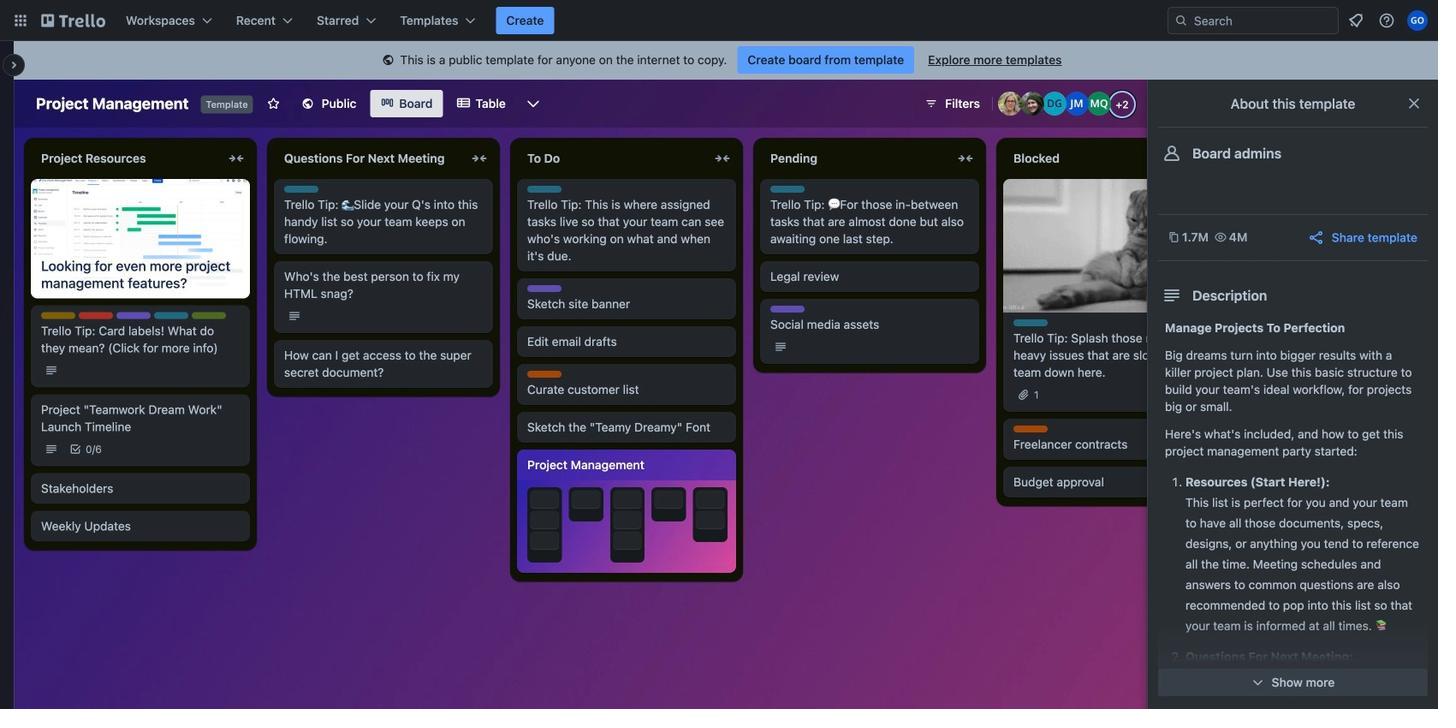 Task type: describe. For each thing, give the bounding box(es) containing it.
Search field
[[1189, 9, 1339, 33]]

color: sky, title: "trello tip" element for fourth collapse list icon from the left
[[771, 186, 805, 193]]

1 horizontal spatial color: purple, title: "design team" element
[[528, 285, 562, 292]]

customize views image
[[525, 95, 542, 112]]

3 collapse list image from the left
[[713, 148, 733, 169]]

gary orlando (garyorlando) image
[[1408, 10, 1429, 31]]

sm image
[[380, 52, 397, 69]]

melody qiao (melodyqiao) image
[[1088, 92, 1112, 116]]

search image
[[1175, 14, 1189, 27]]

color: lime, title: "halp" element
[[192, 312, 226, 319]]

caity (caity) image
[[1021, 92, 1045, 116]]

color: sky, title: "trello tip" element for second collapse list icon
[[284, 186, 319, 193]]

jordan mirchev (jordan_mirchev) image
[[1065, 92, 1089, 116]]

0 horizontal spatial color: purple, title: "design team" element
[[116, 312, 151, 319]]



Task type: locate. For each thing, give the bounding box(es) containing it.
open information menu image
[[1379, 12, 1396, 29]]

color: sky, title: "trello tip" element for 3rd collapse list icon
[[528, 186, 562, 193]]

None text field
[[31, 145, 223, 172], [274, 145, 466, 172], [31, 145, 223, 172], [274, 145, 466, 172]]

devan goldstein (devangoldstein2) image
[[1043, 92, 1067, 116]]

4 collapse list image from the left
[[956, 148, 976, 169]]

None text field
[[517, 145, 709, 172], [761, 145, 952, 172], [517, 145, 709, 172], [761, 145, 952, 172]]

2 collapse list image from the left
[[469, 148, 490, 169]]

back to home image
[[41, 7, 105, 34]]

color: purple, title: "design team" element
[[528, 285, 562, 292], [771, 306, 805, 313], [116, 312, 151, 319]]

color: red, title: "priority" element
[[79, 312, 113, 319]]

color: sky, title: "trello tip" element
[[284, 186, 319, 193], [528, 186, 562, 193], [771, 186, 805, 193], [154, 312, 188, 319], [1014, 319, 1048, 326]]

2 horizontal spatial color: purple, title: "design team" element
[[771, 306, 805, 313]]

0 horizontal spatial color: orange, title: "one more step" element
[[528, 371, 562, 378]]

1 horizontal spatial color: orange, title: "one more step" element
[[1014, 426, 1048, 432]]

Board name text field
[[27, 90, 197, 117]]

0 notifications image
[[1346, 10, 1367, 31]]

primary element
[[0, 0, 1439, 41]]

color: yellow, title: "copy request" element
[[41, 312, 75, 319]]

color: orange, title: "one more step" element
[[528, 371, 562, 378], [1014, 426, 1048, 432]]

collapse list image
[[226, 148, 247, 169], [469, 148, 490, 169], [713, 148, 733, 169], [956, 148, 976, 169]]

andrea crawford (andreacrawford8) image
[[999, 92, 1023, 116]]

0 vertical spatial color: orange, title: "one more step" element
[[528, 371, 562, 378]]

1 vertical spatial color: orange, title: "one more step" element
[[1014, 426, 1048, 432]]

star or unstar board image
[[267, 97, 281, 110]]

1 collapse list image from the left
[[226, 148, 247, 169]]



Task type: vqa. For each thing, say whether or not it's contained in the screenshot.
card…
no



